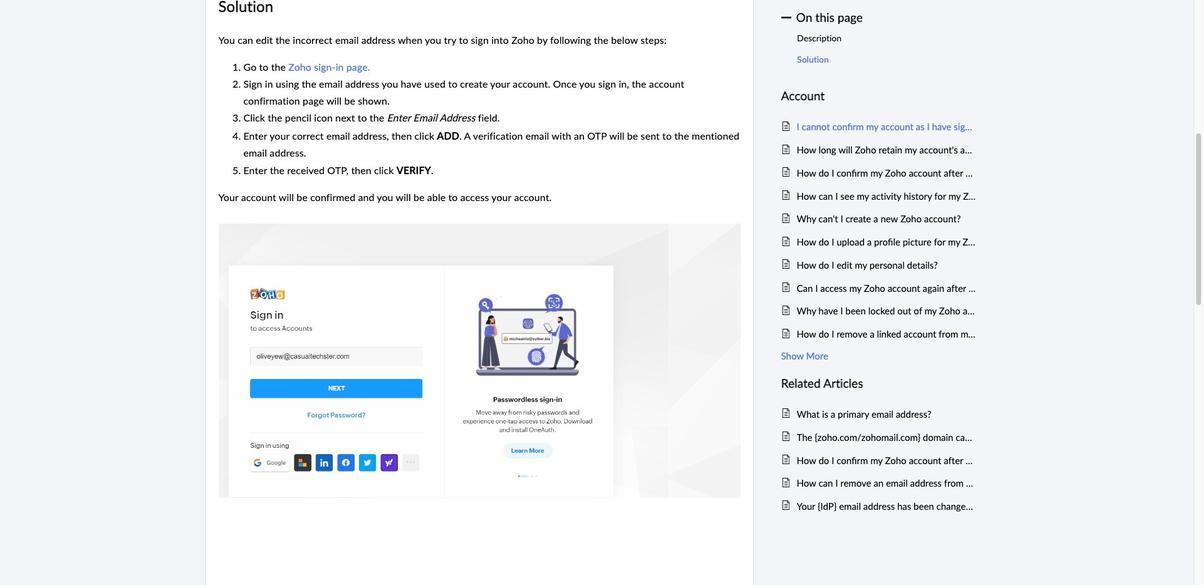Task type: describe. For each thing, give the bounding box(es) containing it.
2 heading from the top
[[781, 374, 976, 393]]



Task type: vqa. For each thing, say whether or not it's contained in the screenshot.
'Indent' image
no



Task type: locate. For each thing, give the bounding box(es) containing it.
1 vertical spatial heading
[[781, 374, 976, 393]]

a gif showing how to edit the email address that is registered incorrectly. image
[[218, 223, 740, 498]]

0 vertical spatial heading
[[781, 87, 976, 106]]

1 heading from the top
[[781, 87, 976, 106]]

heading
[[781, 87, 976, 106], [781, 374, 976, 393]]



